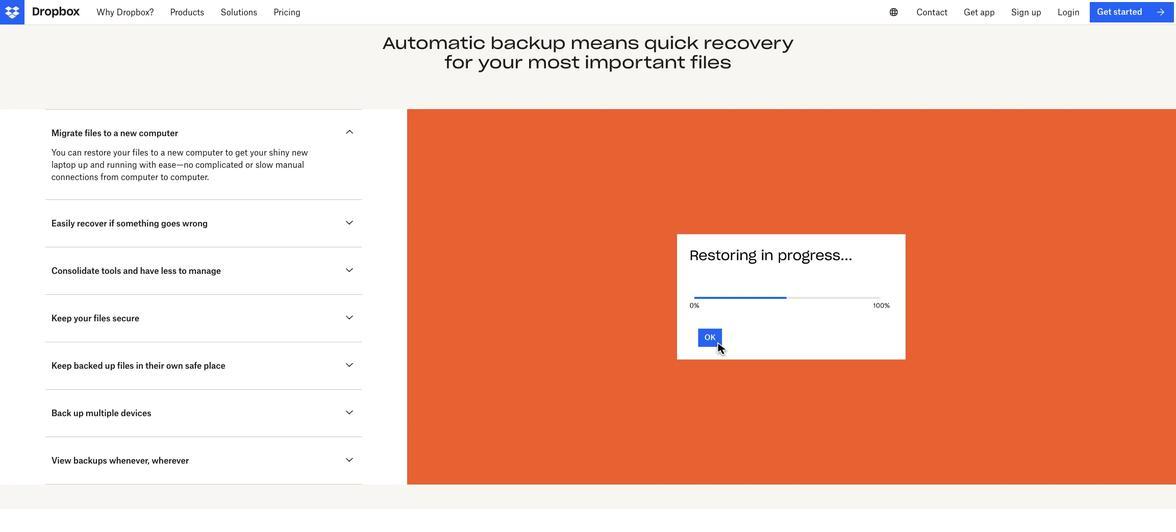 Task type: describe. For each thing, give the bounding box(es) containing it.
0 vertical spatial computer
[[139, 128, 178, 139]]

slow
[[256, 160, 273, 170]]

to left the get
[[225, 148, 233, 158]]

why dropbox? button
[[88, 0, 162, 25]]

backed
[[74, 361, 103, 371]]

up right sign
[[1032, 7, 1042, 17]]

you can restore your files to a new computer to get your shiny new laptop up and running with ease—no complicated or slow manual connections from computer to computer.
[[51, 148, 308, 182]]

sign up
[[1012, 7, 1042, 17]]

keep for keep backed up files in their own safe place
[[51, 361, 72, 371]]

up inside you can restore your files to a new computer to get your shiny new laptop up and running with ease—no complicated or slow manual connections from computer to computer.
[[78, 160, 88, 170]]

get app button
[[956, 0, 1003, 25]]

laptop
[[51, 160, 76, 170]]

secure
[[112, 314, 139, 324]]

why
[[96, 7, 114, 17]]

automatic
[[383, 32, 486, 53]]

to up with
[[151, 148, 158, 158]]

0 horizontal spatial new
[[120, 128, 137, 139]]

if
[[109, 219, 114, 229]]

contact
[[917, 7, 948, 17]]

dropbox?
[[117, 7, 154, 17]]

your up slow
[[250, 148, 267, 158]]

with
[[139, 160, 156, 170]]

app
[[981, 7, 995, 17]]

login
[[1058, 7, 1080, 17]]

backup
[[491, 32, 566, 53]]

up right backed
[[105, 361, 115, 371]]

get app
[[964, 7, 995, 17]]

sign
[[1012, 7, 1030, 17]]

a blue bar that is tracking the percent complete progress of a dropbox backup restoration image
[[432, 134, 1152, 461]]

pricing
[[274, 7, 301, 17]]

a inside you can restore your files to a new computer to get your shiny new laptop up and running with ease—no complicated or slow manual connections from computer to computer.
[[161, 148, 165, 158]]

wrong
[[182, 219, 208, 229]]

whenever,
[[109, 456, 150, 466]]

get for get app
[[964, 7, 979, 17]]

sign up link
[[1003, 0, 1050, 25]]

you
[[51, 148, 66, 158]]

to down ease—no
[[161, 172, 168, 182]]

and inside you can restore your files to a new computer to get your shiny new laptop up and running with ease—no complicated or slow manual connections from computer to computer.
[[90, 160, 105, 170]]

consolidate
[[51, 266, 99, 276]]

1 horizontal spatial new
[[167, 148, 184, 158]]

products
[[170, 7, 204, 17]]

their
[[145, 361, 164, 371]]

safe
[[185, 361, 202, 371]]

solutions button
[[213, 0, 266, 25]]

something
[[116, 219, 159, 229]]

1 vertical spatial computer
[[186, 148, 223, 158]]

migrate files to a new computer
[[51, 128, 178, 139]]

quick
[[645, 32, 699, 53]]

your up running
[[113, 148, 130, 158]]

wherever
[[152, 456, 189, 466]]

up right back
[[73, 409, 84, 419]]

backups
[[73, 456, 107, 466]]

migrate
[[51, 128, 83, 139]]

1 vertical spatial and
[[123, 266, 138, 276]]

multiple
[[86, 409, 119, 419]]

get started link
[[1090, 2, 1175, 22]]

recovery
[[704, 32, 794, 53]]

connections
[[51, 172, 98, 182]]



Task type: locate. For each thing, give the bounding box(es) containing it.
in
[[136, 361, 143, 371]]

started
[[1114, 7, 1143, 17]]

products button
[[162, 0, 213, 25]]

computer down with
[[121, 172, 158, 182]]

0 vertical spatial a
[[114, 128, 118, 139]]

1 horizontal spatial get
[[1097, 7, 1112, 17]]

restore
[[84, 148, 111, 158]]

keep your files secure
[[51, 314, 139, 324]]

1 horizontal spatial a
[[161, 148, 165, 158]]

and left have at the bottom
[[123, 266, 138, 276]]

get inside dropdown button
[[964, 7, 979, 17]]

get for get started
[[1097, 7, 1112, 17]]

consolidate tools and have less to manage
[[51, 266, 221, 276]]

computer up with
[[139, 128, 178, 139]]

1 vertical spatial keep
[[51, 361, 72, 371]]

files inside you can restore your files to a new computer to get your shiny new laptop up and running with ease—no complicated or slow manual connections from computer to computer.
[[132, 148, 149, 158]]

computer
[[139, 128, 178, 139], [186, 148, 223, 158], [121, 172, 158, 182]]

or
[[246, 160, 253, 170]]

0 vertical spatial and
[[90, 160, 105, 170]]

shiny
[[269, 148, 290, 158]]

back up multiple devices
[[51, 409, 151, 419]]

0 vertical spatial keep
[[51, 314, 72, 324]]

files
[[691, 52, 732, 73], [85, 128, 101, 139], [132, 148, 149, 158], [94, 314, 110, 324], [117, 361, 134, 371]]

computer up complicated at the top left of page
[[186, 148, 223, 158]]

get started
[[1097, 7, 1143, 17]]

up
[[1032, 7, 1042, 17], [78, 160, 88, 170], [105, 361, 115, 371], [73, 409, 84, 419]]

for
[[445, 52, 473, 73]]

2 keep from the top
[[51, 361, 72, 371]]

view backups whenever, wherever
[[51, 456, 189, 466]]

most
[[528, 52, 580, 73]]

get
[[235, 148, 248, 158]]

why dropbox?
[[96, 7, 154, 17]]

view
[[51, 456, 71, 466]]

and down 'restore'
[[90, 160, 105, 170]]

your
[[478, 52, 523, 73], [113, 148, 130, 158], [250, 148, 267, 158], [74, 314, 92, 324]]

goes
[[161, 219, 180, 229]]

can
[[68, 148, 82, 158]]

new up manual
[[292, 148, 308, 158]]

new up ease—no
[[167, 148, 184, 158]]

2 horizontal spatial new
[[292, 148, 308, 158]]

a
[[114, 128, 118, 139], [161, 148, 165, 158]]

get
[[1097, 7, 1112, 17], [964, 7, 979, 17]]

0 horizontal spatial get
[[964, 7, 979, 17]]

0 horizontal spatial and
[[90, 160, 105, 170]]

back
[[51, 409, 71, 419]]

keep for keep your files secure
[[51, 314, 72, 324]]

pricing link
[[266, 0, 309, 25]]

manage
[[189, 266, 221, 276]]

solutions
[[221, 7, 257, 17]]

0 horizontal spatial a
[[114, 128, 118, 139]]

to
[[103, 128, 112, 139], [151, 148, 158, 158], [225, 148, 233, 158], [161, 172, 168, 182], [179, 266, 187, 276]]

keep
[[51, 314, 72, 324], [51, 361, 72, 371]]

devices
[[121, 409, 151, 419]]

from
[[101, 172, 119, 182]]

keep down consolidate
[[51, 314, 72, 324]]

recover
[[77, 219, 107, 229]]

1 vertical spatial a
[[161, 148, 165, 158]]

complicated
[[196, 160, 243, 170]]

and
[[90, 160, 105, 170], [123, 266, 138, 276]]

place
[[204, 361, 226, 371]]

manual
[[275, 160, 304, 170]]

less
[[161, 266, 177, 276]]

new up running
[[120, 128, 137, 139]]

a up ease—no
[[161, 148, 165, 158]]

easily
[[51, 219, 75, 229]]

tools
[[101, 266, 121, 276]]

ease—no
[[159, 160, 193, 170]]

new
[[120, 128, 137, 139], [167, 148, 184, 158], [292, 148, 308, 158]]

to up 'restore'
[[103, 128, 112, 139]]

a up running
[[114, 128, 118, 139]]

get left started
[[1097, 7, 1112, 17]]

keep left backed
[[51, 361, 72, 371]]

important
[[585, 52, 686, 73]]

your left secure
[[74, 314, 92, 324]]

computer.
[[171, 172, 209, 182]]

contact button
[[909, 0, 956, 25]]

automatic backup means quick recovery for your most important files
[[383, 32, 794, 73]]

to right less
[[179, 266, 187, 276]]

1 keep from the top
[[51, 314, 72, 324]]

files inside automatic backup means quick recovery for your most important files
[[691, 52, 732, 73]]

running
[[107, 160, 137, 170]]

your inside automatic backup means quick recovery for your most important files
[[478, 52, 523, 73]]

easily recover if something goes wrong
[[51, 219, 208, 229]]

1 horizontal spatial and
[[123, 266, 138, 276]]

own
[[166, 361, 183, 371]]

have
[[140, 266, 159, 276]]

means
[[571, 32, 640, 53]]

your right for
[[478, 52, 523, 73]]

login link
[[1050, 0, 1088, 25]]

keep backed up files in their own safe place
[[51, 361, 226, 371]]

get left app
[[964, 7, 979, 17]]

up down can
[[78, 160, 88, 170]]

2 vertical spatial computer
[[121, 172, 158, 182]]



Task type: vqa. For each thing, say whether or not it's contained in the screenshot.
"Less" "icon"
no



